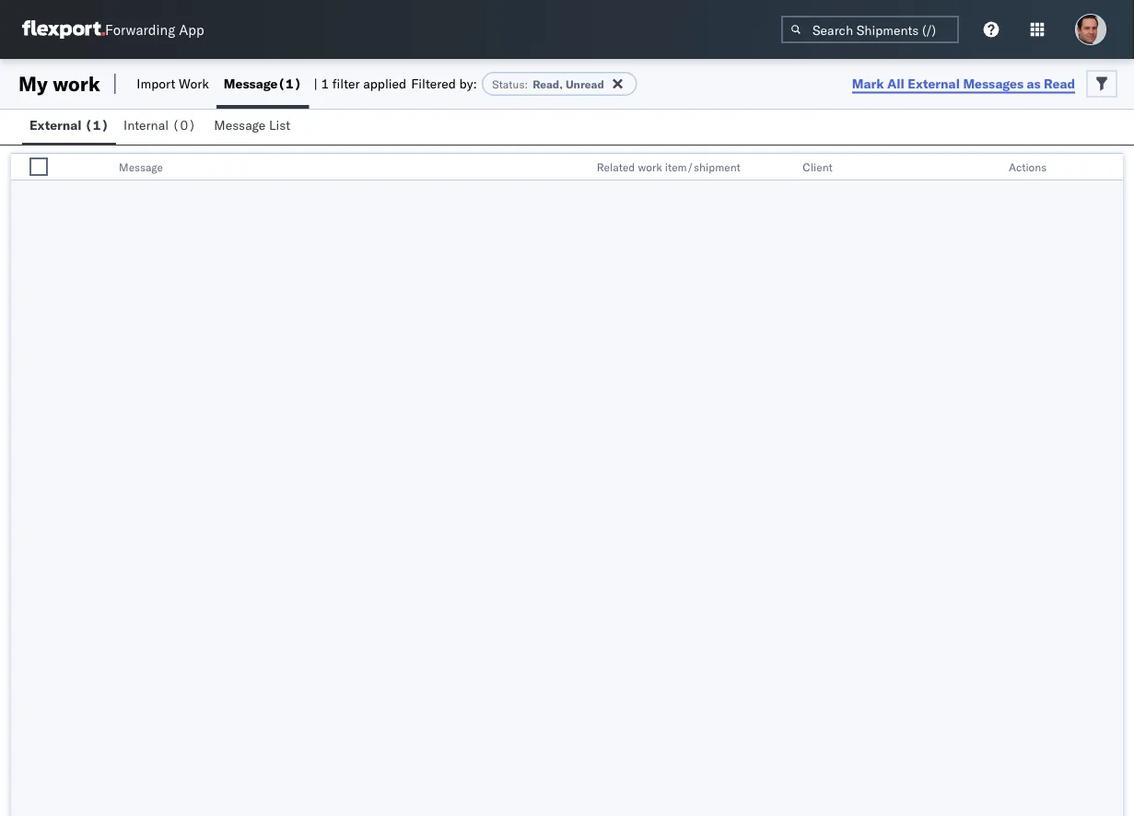 Task type: locate. For each thing, give the bounding box(es) containing it.
external right all at the top of page
[[908, 75, 960, 91]]

message down internal
[[119, 160, 163, 174]]

app
[[179, 21, 204, 38]]

1 horizontal spatial work
[[638, 160, 662, 174]]

status : read, unread
[[492, 77, 604, 91]]

3 resize handle column header from the left
[[772, 154, 794, 182]]

(1) left internal
[[85, 117, 109, 133]]

external
[[908, 75, 960, 91], [29, 117, 82, 133]]

resize handle column header right actions
[[1101, 154, 1123, 182]]

message
[[224, 76, 278, 92], [214, 117, 266, 133], [119, 160, 163, 174]]

1 horizontal spatial (1)
[[278, 76, 302, 92]]

work
[[53, 71, 100, 96], [638, 160, 662, 174]]

0 horizontal spatial (1)
[[85, 117, 109, 133]]

resize handle column header left client
[[772, 154, 794, 182]]

my work
[[18, 71, 100, 96]]

2 resize handle column header from the left
[[566, 154, 588, 182]]

0 horizontal spatial external
[[29, 117, 82, 133]]

mark
[[852, 75, 884, 91]]

0 vertical spatial work
[[53, 71, 100, 96]]

work up external (1)
[[53, 71, 100, 96]]

0 horizontal spatial work
[[53, 71, 100, 96]]

1 vertical spatial message
[[214, 117, 266, 133]]

message up message list
[[224, 76, 278, 92]]

import work
[[137, 76, 209, 92]]

| 1 filter applied filtered by:
[[314, 76, 477, 92]]

messages
[[963, 75, 1024, 91]]

0 vertical spatial message
[[224, 76, 278, 92]]

4 resize handle column header from the left
[[978, 154, 1000, 182]]

forwarding app
[[105, 21, 204, 38]]

1 vertical spatial work
[[638, 160, 662, 174]]

internal (0) button
[[116, 109, 207, 145]]

1 vertical spatial external
[[29, 117, 82, 133]]

1 vertical spatial (1)
[[85, 117, 109, 133]]

resize handle column header down external (1) 'button'
[[51, 154, 73, 182]]

None checkbox
[[29, 158, 48, 176]]

(1)
[[278, 76, 302, 92], [85, 117, 109, 133]]

read,
[[533, 77, 563, 91]]

(1) inside 'button'
[[85, 117, 109, 133]]

external down my work
[[29, 117, 82, 133]]

related work item/shipment
[[597, 160, 741, 174]]

unread
[[566, 77, 604, 91]]

forwarding app link
[[22, 20, 204, 39]]

related
[[597, 160, 635, 174]]

resize handle column header
[[51, 154, 73, 182], [566, 154, 588, 182], [772, 154, 794, 182], [978, 154, 1000, 182], [1101, 154, 1123, 182]]

work
[[179, 76, 209, 92]]

work for related
[[638, 160, 662, 174]]

2 vertical spatial message
[[119, 160, 163, 174]]

external inside 'button'
[[29, 117, 82, 133]]

resize handle column header left actions
[[978, 154, 1000, 182]]

import work button
[[129, 59, 216, 109]]

(1) left "|"
[[278, 76, 302, 92]]

message list button
[[207, 109, 301, 145]]

0 vertical spatial (1)
[[278, 76, 302, 92]]

1 horizontal spatial external
[[908, 75, 960, 91]]

forwarding
[[105, 21, 175, 38]]

import
[[137, 76, 175, 92]]

(1) for external (1)
[[85, 117, 109, 133]]

work right related
[[638, 160, 662, 174]]

work for my
[[53, 71, 100, 96]]

5 resize handle column header from the left
[[1101, 154, 1123, 182]]

message inside message list 'button'
[[214, 117, 266, 133]]

resize handle column header left related
[[566, 154, 588, 182]]

external (1) button
[[22, 109, 116, 145]]

message left list on the left top of page
[[214, 117, 266, 133]]

by:
[[459, 76, 477, 92]]



Task type: describe. For each thing, give the bounding box(es) containing it.
resize handle column header for message
[[566, 154, 588, 182]]

internal
[[124, 117, 169, 133]]

resize handle column header for related work item/shipment
[[772, 154, 794, 182]]

(0)
[[172, 117, 196, 133]]

(1) for message (1)
[[278, 76, 302, 92]]

filtered
[[411, 76, 456, 92]]

message for list
[[214, 117, 266, 133]]

resize handle column header for actions
[[1101, 154, 1123, 182]]

message for (1)
[[224, 76, 278, 92]]

read
[[1044, 75, 1076, 91]]

resize handle column header for client
[[978, 154, 1000, 182]]

Search Shipments (/) text field
[[782, 16, 959, 43]]

:
[[525, 77, 528, 91]]

applied
[[363, 76, 407, 92]]

list
[[269, 117, 291, 133]]

internal (0)
[[124, 117, 196, 133]]

1 resize handle column header from the left
[[51, 154, 73, 182]]

item/shipment
[[665, 160, 741, 174]]

message (1)
[[224, 76, 302, 92]]

mark all external messages as read
[[852, 75, 1076, 91]]

all
[[888, 75, 905, 91]]

message list
[[214, 117, 291, 133]]

external (1)
[[29, 117, 109, 133]]

as
[[1027, 75, 1041, 91]]

filter
[[332, 76, 360, 92]]

my
[[18, 71, 48, 96]]

actions
[[1009, 160, 1047, 174]]

0 vertical spatial external
[[908, 75, 960, 91]]

client
[[803, 160, 833, 174]]

1
[[321, 76, 329, 92]]

flexport. image
[[22, 20, 105, 39]]

status
[[492, 77, 525, 91]]

|
[[314, 76, 318, 92]]



Task type: vqa. For each thing, say whether or not it's contained in the screenshot.
bottommost External
yes



